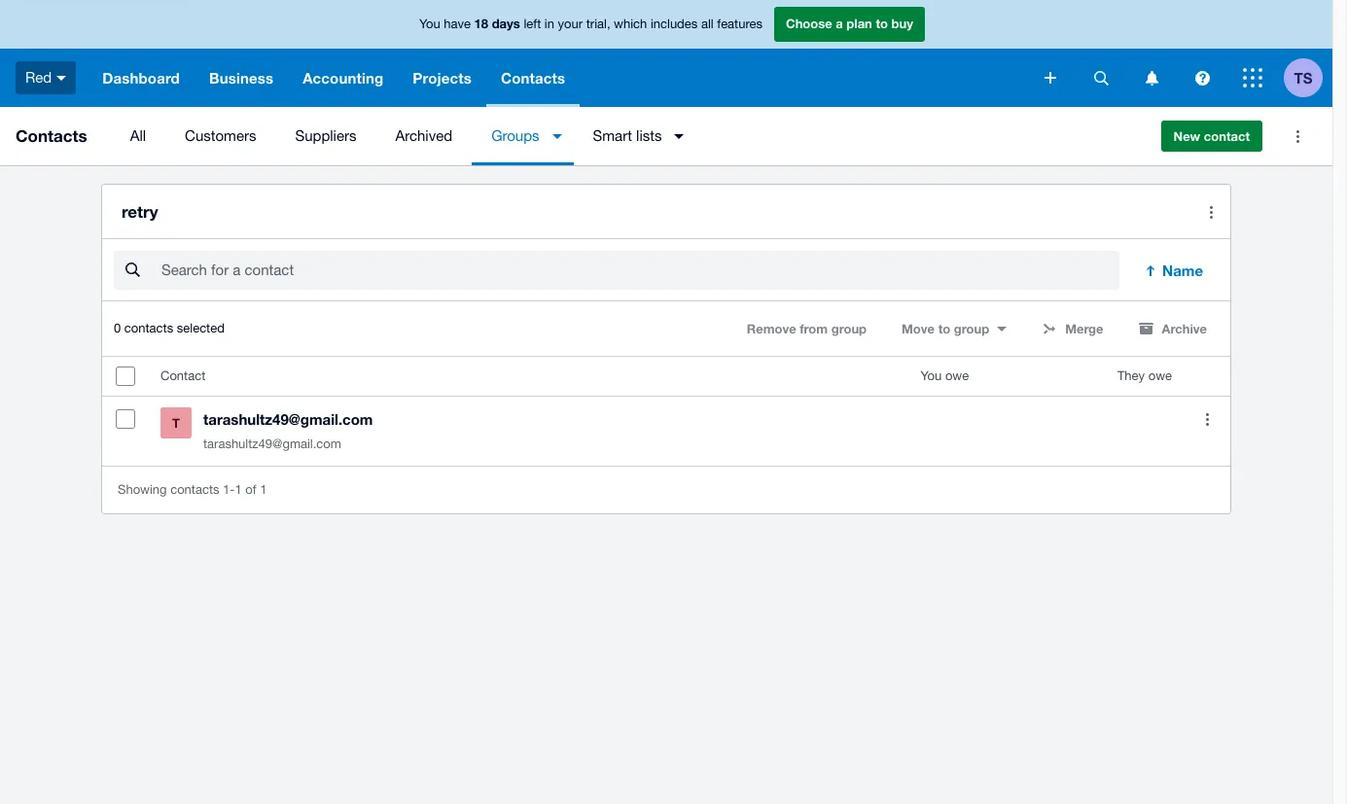 Task type: vqa. For each thing, say whether or not it's contained in the screenshot.
Contacts to the left
yes



Task type: describe. For each thing, give the bounding box(es) containing it.
which
[[614, 17, 647, 31]]

smart
[[593, 127, 633, 144]]

trial,
[[587, 17, 611, 31]]

choose a plan to buy
[[786, 16, 914, 31]]

showing
[[118, 483, 167, 498]]

lists
[[637, 127, 662, 144]]

groups button
[[472, 107, 574, 165]]

you owe
[[921, 369, 970, 384]]

business
[[209, 69, 274, 87]]

have
[[444, 17, 471, 31]]

projects button
[[398, 49, 487, 107]]

archive
[[1163, 321, 1208, 337]]

merge
[[1066, 321, 1104, 337]]

more row options image
[[1188, 400, 1227, 439]]

red
[[25, 69, 52, 85]]

contacts button
[[487, 49, 580, 107]]

from
[[800, 321, 828, 337]]

dashboard
[[102, 69, 180, 87]]

dashboard link
[[88, 49, 195, 107]]

remove from group
[[747, 321, 867, 337]]

choose
[[786, 16, 833, 31]]

all
[[702, 17, 714, 31]]

name button
[[1132, 251, 1219, 290]]

contact list table element
[[102, 357, 1231, 466]]

projects
[[413, 69, 472, 87]]

your
[[558, 17, 583, 31]]

archived
[[396, 127, 453, 144]]

t
[[172, 416, 180, 431]]

move
[[902, 321, 935, 337]]

smart lists button
[[574, 107, 696, 165]]

suppliers
[[295, 127, 357, 144]]

move to group button
[[891, 314, 1019, 345]]

contact
[[1205, 128, 1251, 144]]

accounting button
[[288, 49, 398, 107]]

new
[[1174, 128, 1201, 144]]

move to group
[[902, 321, 990, 337]]

remove from group button
[[736, 314, 879, 345]]

0 contacts selected
[[114, 321, 225, 336]]

retry
[[122, 202, 158, 222]]

tarashultz49@gmail.com tarashultz49@gmail.com
[[203, 411, 373, 452]]

groups
[[492, 127, 540, 144]]

in
[[545, 17, 555, 31]]

merge button
[[1031, 314, 1116, 345]]

group for remove from group
[[832, 321, 867, 337]]

1 tarashultz49@gmail.com from the top
[[203, 411, 373, 428]]



Task type: locate. For each thing, give the bounding box(es) containing it.
0 horizontal spatial owe
[[946, 369, 970, 384]]

0 horizontal spatial 1
[[235, 483, 242, 498]]

svg image inside red popup button
[[57, 76, 66, 81]]

archive button
[[1128, 314, 1219, 345]]

ts
[[1295, 69, 1313, 86]]

1 horizontal spatial 1
[[260, 483, 267, 498]]

to left buy
[[876, 16, 889, 31]]

you down move
[[921, 369, 942, 384]]

they owe
[[1118, 369, 1173, 384]]

red button
[[0, 49, 88, 107]]

0 horizontal spatial you
[[419, 17, 441, 31]]

ts button
[[1285, 49, 1333, 107]]

new contact
[[1174, 128, 1251, 144]]

contacts down left
[[501, 69, 566, 87]]

a
[[836, 16, 844, 31]]

banner containing ts
[[0, 0, 1333, 107]]

to right move
[[939, 321, 951, 337]]

group right move
[[955, 321, 990, 337]]

0 vertical spatial actions menu image
[[1279, 117, 1318, 156]]

1 left of
[[235, 483, 242, 498]]

2 owe from the left
[[1149, 369, 1173, 384]]

contacts left 1-
[[170, 483, 219, 498]]

1 horizontal spatial actions menu image
[[1279, 117, 1318, 156]]

Search for a contact field
[[160, 252, 1120, 289]]

1 right of
[[260, 483, 267, 498]]

group inside remove from group button
[[832, 321, 867, 337]]

tarashultz49@gmail.com inside tarashultz49@gmail.com tarashultz49@gmail.com
[[203, 437, 341, 452]]

banner
[[0, 0, 1333, 107]]

of
[[245, 483, 256, 498]]

you for you have 18 days left in your trial, which includes all features
[[419, 17, 441, 31]]

1 horizontal spatial to
[[939, 321, 951, 337]]

group
[[832, 321, 867, 337], [955, 321, 990, 337]]

showing contacts 1-1 of 1
[[118, 483, 267, 498]]

contacts right 0
[[124, 321, 173, 336]]

1 horizontal spatial owe
[[1149, 369, 1173, 384]]

name
[[1163, 262, 1204, 280]]

0 horizontal spatial svg image
[[1146, 71, 1159, 85]]

1 horizontal spatial svg image
[[1196, 71, 1210, 85]]

actions menu image up name
[[1192, 193, 1231, 232]]

actions menu image down ts
[[1279, 117, 1318, 156]]

1 1 from the left
[[235, 483, 242, 498]]

days
[[492, 16, 521, 31]]

1 vertical spatial contacts
[[16, 126, 87, 146]]

selected
[[177, 321, 225, 336]]

1 vertical spatial you
[[921, 369, 942, 384]]

1 owe from the left
[[946, 369, 970, 384]]

new contact button
[[1162, 121, 1263, 152]]

contacts
[[501, 69, 566, 87], [16, 126, 87, 146]]

0 vertical spatial to
[[876, 16, 889, 31]]

customers
[[185, 127, 256, 144]]

plan
[[847, 16, 873, 31]]

owe down move to group popup button
[[946, 369, 970, 384]]

0 horizontal spatial actions menu image
[[1192, 193, 1231, 232]]

accounting
[[303, 69, 384, 87]]

1 svg image from the left
[[1146, 71, 1159, 85]]

2 tarashultz49@gmail.com from the top
[[203, 437, 341, 452]]

1 horizontal spatial you
[[921, 369, 942, 384]]

smart lists
[[593, 127, 662, 144]]

left
[[524, 17, 541, 31]]

1 vertical spatial to
[[939, 321, 951, 337]]

contacts inside dropdown button
[[501, 69, 566, 87]]

1 group from the left
[[832, 321, 867, 337]]

owe for you owe
[[946, 369, 970, 384]]

you
[[419, 17, 441, 31], [921, 369, 942, 384]]

all
[[130, 127, 146, 144]]

0 vertical spatial contacts
[[501, 69, 566, 87]]

contact
[[161, 369, 206, 384]]

1 horizontal spatial group
[[955, 321, 990, 337]]

2 svg image from the left
[[1196, 71, 1210, 85]]

1-
[[223, 483, 235, 498]]

1 vertical spatial contacts
[[170, 483, 219, 498]]

actions menu image
[[1279, 117, 1318, 156], [1192, 193, 1231, 232]]

group inside move to group popup button
[[955, 321, 990, 337]]

to
[[876, 16, 889, 31], [939, 321, 951, 337]]

features
[[718, 17, 763, 31]]

menu containing all
[[111, 107, 1146, 165]]

you inside contact list table element
[[921, 369, 942, 384]]

customers button
[[166, 107, 276, 165]]

0 horizontal spatial to
[[876, 16, 889, 31]]

0 vertical spatial contacts
[[124, 321, 173, 336]]

to inside banner
[[876, 16, 889, 31]]

buy
[[892, 16, 914, 31]]

1 vertical spatial tarashultz49@gmail.com
[[203, 437, 341, 452]]

you inside you have 18 days left in your trial, which includes all features
[[419, 17, 441, 31]]

owe
[[946, 369, 970, 384], [1149, 369, 1173, 384]]

they
[[1118, 369, 1146, 384]]

0 vertical spatial tarashultz49@gmail.com
[[203, 411, 373, 428]]

all button
[[111, 107, 166, 165]]

1 vertical spatial actions menu image
[[1192, 193, 1231, 232]]

group right from
[[832, 321, 867, 337]]

0 horizontal spatial contacts
[[16, 126, 87, 146]]

menu
[[111, 107, 1146, 165]]

18
[[475, 16, 489, 31]]

remove
[[747, 321, 797, 337]]

contacts for 0
[[124, 321, 173, 336]]

suppliers button
[[276, 107, 376, 165]]

tarashultz49@gmail.com
[[203, 411, 373, 428], [203, 437, 341, 452]]

svg image
[[1146, 71, 1159, 85], [1196, 71, 1210, 85]]

1
[[235, 483, 242, 498], [260, 483, 267, 498]]

you have 18 days left in your trial, which includes all features
[[419, 16, 763, 31]]

1 horizontal spatial contacts
[[501, 69, 566, 87]]

you left have
[[419, 17, 441, 31]]

group for move to group
[[955, 321, 990, 337]]

owe right they
[[1149, 369, 1173, 384]]

contacts for showing
[[170, 483, 219, 498]]

2 1 from the left
[[260, 483, 267, 498]]

business button
[[195, 49, 288, 107]]

archived button
[[376, 107, 472, 165]]

to inside popup button
[[939, 321, 951, 337]]

0 horizontal spatial group
[[832, 321, 867, 337]]

0 vertical spatial you
[[419, 17, 441, 31]]

owe for they owe
[[1149, 369, 1173, 384]]

contacts down red popup button
[[16, 126, 87, 146]]

includes
[[651, 17, 698, 31]]

svg image
[[1244, 68, 1263, 88], [1094, 71, 1109, 85], [1045, 72, 1057, 84], [57, 76, 66, 81]]

0
[[114, 321, 121, 336]]

you for you owe
[[921, 369, 942, 384]]

2 group from the left
[[955, 321, 990, 337]]

contacts
[[124, 321, 173, 336], [170, 483, 219, 498]]



